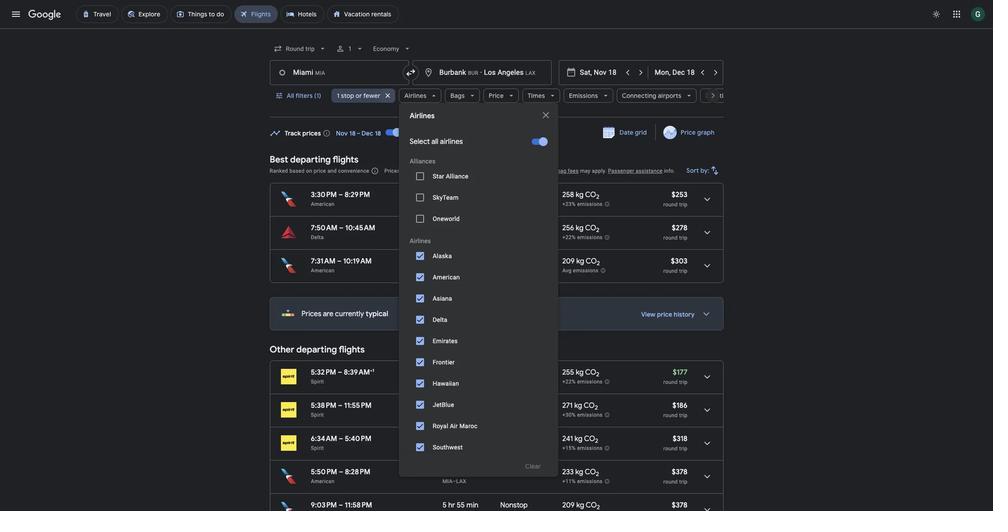 Task type: locate. For each thing, give the bounding box(es) containing it.
1 horizontal spatial prices
[[385, 168, 400, 174]]

fees left for
[[463, 168, 473, 174]]

kg for 255 kg co 2
[[576, 368, 584, 377]]

18 inside the find the best price 'region'
[[375, 129, 381, 137]]

258
[[563, 191, 574, 200]]

kg inside 241 kg co 2
[[575, 435, 583, 444]]

mia for 18
[[443, 379, 453, 385]]

co inside 241 kg co 2
[[584, 435, 596, 444]]

hr left 59
[[448, 191, 455, 200]]

1 stop or fewer button
[[332, 85, 396, 106]]

flight details. leaves miami international airport at 5:50 pm on saturday, november 18 and arrives at los angeles international airport at 8:28 pm on saturday, november 18. image
[[697, 466, 718, 488]]

0 vertical spatial flights
[[333, 154, 359, 165]]

2 $378 from the top
[[672, 502, 688, 510]]

5 hr 55 min for "flight details. leaves miami international airport at 7:50 am on saturday, november 18 and arrives at los angeles international airport at 10:45 am on saturday, november 18." icon total duration 5 hr 55 min. element
[[443, 224, 479, 233]]

kg for 241 kg co 2
[[575, 435, 583, 444]]

next image
[[703, 85, 724, 106]]

trip down $186
[[680, 413, 688, 419]]

1 209 from the top
[[563, 257, 575, 266]]

best departing flights
[[270, 154, 359, 165]]

2 for 233
[[596, 471, 599, 479]]

0 vertical spatial departing
[[290, 154, 331, 165]]

4 mia from the top
[[443, 479, 453, 485]]

co for 271 kg co 2
[[584, 402, 595, 411]]

none search field containing airlines
[[270, 38, 747, 512]]

1 vertical spatial +22%
[[563, 379, 576, 385]]

18 inside 18 hr 7 min mia – lax
[[443, 368, 450, 377]]

departing up on
[[290, 154, 331, 165]]

nonstop flight. element
[[501, 468, 528, 478], [501, 502, 528, 512]]

0 horizontal spatial price
[[489, 92, 504, 100]]

leaves miami international airport at 3:30 pm on saturday, november 18 and arrives at los angeles international airport at 8:29 pm on saturday, november 18. element
[[311, 191, 370, 200]]

trip for $378
[[680, 479, 688, 486]]

round inside $177 round trip
[[664, 380, 678, 386]]

2 spirit from the top
[[311, 412, 324, 419]]

round for $303
[[664, 268, 678, 274]]

1 spirit from the top
[[311, 379, 324, 385]]

4 round from the top
[[664, 380, 678, 386]]

los
[[484, 68, 496, 77]]

10:45 am
[[345, 224, 375, 233]]

airlines button
[[399, 85, 442, 106]]

0 vertical spatial price
[[489, 92, 504, 100]]

0 vertical spatial +22%
[[563, 235, 576, 241]]

royal air maroc
[[433, 423, 478, 430]]

round inside $318 round trip
[[664, 446, 678, 452]]

253 US dollars text field
[[672, 191, 688, 200]]

co for 233 kg co 2
[[585, 468, 596, 477]]

hr left 20
[[505, 446, 510, 452]]

303 US dollars text field
[[671, 257, 688, 266]]

1 5 hr 55 min from the top
[[443, 224, 479, 233]]

18
[[375, 129, 381, 137], [443, 368, 450, 377]]

5 hr 55 min down oneworld
[[443, 224, 479, 233]]

1 horizontal spatial 18
[[443, 368, 450, 377]]

1 $378 from the top
[[672, 468, 688, 477]]

times
[[528, 92, 545, 100]]

1 vertical spatial price
[[681, 129, 696, 137]]

round down the 303 us dollars 'text box'
[[664, 268, 678, 274]]

are
[[323, 310, 334, 319]]

0 vertical spatial +
[[458, 168, 461, 174]]

6 trip from the top
[[680, 446, 688, 452]]

kg inside the 271 kg co 2
[[575, 402, 583, 411]]

delta down departure time: 7:50 am. text field
[[311, 235, 324, 241]]

flights for best departing flights
[[333, 154, 359, 165]]

1 vertical spatial 209
[[563, 502, 575, 510]]

alliances
[[410, 158, 436, 165]]

2 nonstop from the top
[[501, 502, 528, 510]]

2 lax from the top
[[457, 379, 467, 385]]

kg
[[576, 191, 584, 200], [576, 224, 584, 233], [577, 257, 585, 266], [576, 368, 584, 377], [575, 402, 583, 411], [575, 435, 583, 444], [576, 468, 584, 477], [577, 502, 585, 510]]

– right departure time: 7:50 am. text field
[[339, 224, 344, 233]]

5 inside 5 hr 38 min mia – lax
[[443, 468, 447, 477]]

1 vertical spatial 5 hr 55 min
[[443, 502, 479, 510]]

2 up +23% emissions
[[597, 193, 600, 201]]

kg down +11% emissions
[[577, 502, 585, 510]]

– for 10:19 am
[[337, 257, 342, 266]]

round down $278
[[664, 235, 678, 241]]

Arrival time: 11:55 PM. text field
[[344, 402, 372, 411]]

3:30 pm
[[311, 191, 337, 200]]

mia for 5
[[443, 479, 453, 485]]

$378 round trip
[[664, 468, 688, 486]]

2 inside the 271 kg co 2
[[595, 405, 598, 412]]

4 trip from the top
[[680, 380, 688, 386]]

– for 11:58 pm
[[339, 502, 343, 510]]

0 vertical spatial +22% emissions
[[563, 235, 603, 241]]

skyteam
[[433, 194, 459, 201]]

6 round from the top
[[664, 446, 678, 452]]

emissions down 209 kg co 2
[[573, 268, 599, 274]]

delta down asiana
[[433, 317, 448, 324]]

None field
[[270, 41, 331, 57], [370, 41, 415, 57], [270, 41, 331, 57], [370, 41, 415, 57]]

flights up 8:39 am
[[339, 345, 365, 356]]

min right 17
[[465, 402, 477, 411]]

1 horizontal spatial price
[[681, 129, 696, 137]]

– for 10:45 am
[[339, 224, 344, 233]]

mia inside 18 hr 7 min mia – lax
[[443, 379, 453, 385]]

Departure time: 7:31 AM. text field
[[311, 257, 336, 266]]

co inside the '233 kg co 2'
[[585, 468, 596, 477]]

total duration 5 hr 55 min. element
[[443, 224, 501, 234], [443, 502, 501, 512]]

departing up departure time: 5:32 pm. text field
[[297, 345, 337, 356]]

0 vertical spatial 18
[[375, 129, 381, 137]]

american inside 5:50 pm – 8:28 pm american
[[311, 479, 335, 485]]

1 vertical spatial nonstop flight. element
[[501, 502, 528, 512]]

2 for 258
[[597, 193, 600, 201]]

1 vertical spatial 7
[[460, 368, 464, 377]]

round inside $186 round trip
[[664, 413, 678, 419]]

– right '5:32 pm'
[[338, 368, 342, 377]]

airlines
[[440, 137, 463, 146]]

– up oneworld
[[453, 201, 457, 208]]

round down $318
[[664, 446, 678, 452]]

209 down +11%
[[563, 502, 575, 510]]

1 vertical spatial $378
[[672, 502, 688, 510]]

3 5 from the top
[[443, 468, 447, 477]]

sort by: button
[[683, 160, 724, 181]]

0 vertical spatial nonstop
[[501, 468, 528, 477]]

1 lax from the top
[[457, 201, 467, 208]]

co right 256
[[586, 224, 597, 233]]

round inside '$278 round trip'
[[664, 235, 678, 241]]

min right 20
[[519, 446, 529, 452]]

$378 inside $378 round trip
[[672, 468, 688, 477]]

– inside 7:50 am – 10:45 am delta
[[339, 224, 344, 233]]

– inside 5:38 pm – 11:55 pm spirit
[[338, 402, 343, 411]]

0 vertical spatial prices
[[385, 168, 400, 174]]

+22% emissions
[[563, 235, 603, 241], [563, 379, 603, 385]]

flight details. leaves miami international airport at 6:34 am on saturday, november 18 and arrives at hollywood burbank airport at 5:40 pm on saturday, november 18. image
[[697, 433, 718, 455]]

avg
[[563, 268, 572, 274]]

0 vertical spatial lax
[[457, 201, 467, 208]]

kg inside 209 kg co 2
[[577, 257, 585, 266]]

american down 'departure time: 7:31 am.' text box
[[311, 268, 335, 274]]

trip inside $378 round trip
[[680, 479, 688, 486]]

2 55 from the top
[[457, 502, 465, 510]]

1 +22% emissions from the top
[[563, 235, 603, 241]]

1 horizontal spatial 7
[[460, 368, 464, 377]]

209 kg co
[[563, 502, 597, 510]]

1 horizontal spatial delta
[[433, 317, 448, 324]]

emirates
[[433, 338, 458, 345]]

1 vertical spatial +22% emissions
[[563, 379, 603, 385]]

1 vertical spatial delta
[[433, 317, 448, 324]]

7
[[443, 191, 447, 200], [460, 368, 464, 377], [501, 446, 504, 452]]

price inside popup button
[[489, 92, 504, 100]]

5:32 pm – 8:39 am + 1
[[311, 368, 374, 377]]

min up the "total duration 9 hr 17 min." element
[[465, 368, 477, 377]]

2
[[597, 193, 600, 201], [597, 227, 600, 234], [597, 260, 600, 267], [597, 371, 600, 379], [595, 405, 598, 412], [596, 438, 599, 445], [596, 471, 599, 479]]

price right on
[[314, 168, 326, 174]]

–
[[339, 191, 343, 200], [453, 201, 457, 208], [339, 224, 344, 233], [337, 257, 342, 266], [338, 368, 342, 377], [453, 379, 457, 385], [338, 402, 343, 411], [339, 435, 343, 444], [453, 446, 457, 452], [339, 468, 343, 477], [453, 479, 457, 485], [339, 502, 343, 510]]

main content
[[270, 122, 724, 512]]

0 horizontal spatial +
[[370, 368, 373, 374]]

total duration 9 hr 17 min. element
[[443, 402, 501, 412]]

mia inside 5 hr 38 min mia – lax
[[443, 479, 453, 485]]

main menu image
[[11, 9, 21, 20]]

co inside the 258 kg co 2
[[586, 191, 597, 200]]

co up +30% emissions
[[584, 402, 595, 411]]

flight details. leaves miami international airport at 3:30 pm on saturday, november 18 and arrives at los angeles international airport at 8:29 pm on saturday, november 18. image
[[697, 189, 718, 210]]

hr inside 7 hr 59 min mia – lax
[[448, 191, 455, 200]]

flight details. leaves miami international airport at 5:32 pm on saturday, november 18 and arrives at los angeles international airport at 8:39 am on sunday, november 19. image
[[697, 367, 718, 388]]

2 right 256
[[597, 227, 600, 234]]

total duration 5 hr 55 min. element down oneworld
[[443, 224, 501, 234]]

1 vertical spatial total duration 5 hr 55 min. element
[[443, 502, 501, 512]]

2 5 from the top
[[443, 257, 447, 266]]

passenger
[[608, 168, 635, 174]]

round for $378
[[664, 479, 678, 486]]

7 trip from the top
[[680, 479, 688, 486]]

3:30 pm – 8:29 pm american
[[311, 191, 370, 208]]

1 vertical spatial spirit
[[311, 412, 324, 419]]

2 inside 241 kg co 2
[[596, 438, 599, 445]]

total duration 5 hr 55 min. element down 5 hr 38 min mia – lax
[[443, 502, 501, 512]]

5 trip from the top
[[680, 413, 688, 419]]

Departure time: 5:38 PM. text field
[[311, 402, 337, 411]]

co inside 256 kg co 2
[[586, 224, 597, 233]]

kg up avg emissions at the bottom
[[577, 257, 585, 266]]

Return text field
[[655, 61, 696, 85]]

271
[[563, 402, 573, 411]]

2 right 255
[[597, 371, 600, 379]]

– right departure time: 9:03 pm. text box
[[339, 502, 343, 510]]

trip inside $303 round trip
[[680, 268, 688, 274]]

2 vertical spatial lax
[[457, 479, 467, 485]]

+22% down 256
[[563, 235, 576, 241]]

round inside $253 round trip
[[664, 202, 678, 208]]

271 kg co 2
[[563, 402, 598, 412]]

hr up hawaiian
[[451, 368, 458, 377]]

0 horizontal spatial 7
[[443, 191, 447, 200]]

co up +15% emissions
[[584, 435, 596, 444]]

trip down $278
[[680, 235, 688, 241]]

loading results progress bar
[[0, 28, 994, 30]]

1 vertical spatial airlines
[[410, 112, 435, 121]]

5 hr 55 min down 5 hr 38 min mia – lax
[[443, 502, 479, 510]]

5 down 5 hr 38 min mia – lax
[[443, 502, 447, 510]]

7 up 17
[[460, 368, 464, 377]]

emissions button
[[564, 85, 614, 106]]

4 5 from the top
[[443, 502, 447, 510]]

– inside 18 hr 7 min mia – lax
[[453, 379, 457, 385]]

0 horizontal spatial delta
[[311, 235, 324, 241]]

date
[[620, 129, 634, 137]]

0 vertical spatial 7
[[443, 191, 447, 200]]

+ inside 5:32 pm – 8:39 am + 1
[[370, 368, 373, 374]]

trip for $177
[[680, 380, 688, 386]]

emissions down the 255 kg co 2
[[578, 379, 603, 385]]

emissions down 241 kg co 2
[[578, 446, 603, 452]]

mia down frontier
[[443, 379, 453, 385]]

emissions for 209
[[573, 268, 599, 274]]

trip down $303
[[680, 268, 688, 274]]

trip inside $318 round trip
[[680, 446, 688, 452]]

frontier
[[433, 359, 455, 366]]

– inside "7:31 am – 10:19 am american"
[[337, 257, 342, 266]]

3 round from the top
[[664, 268, 678, 274]]

2 for 271
[[595, 405, 598, 412]]

1 mia from the top
[[443, 201, 453, 208]]

8:39 am
[[344, 368, 370, 377]]

co inside the 271 kg co 2
[[584, 402, 595, 411]]

7 for 59
[[443, 191, 447, 200]]

trip down 177 us dollars text box
[[680, 380, 688, 386]]

0 vertical spatial spirit
[[311, 379, 324, 385]]

connecting airports
[[622, 92, 682, 100]]

– for 11:55 pm
[[338, 402, 343, 411]]

1 horizontal spatial fees
[[568, 168, 579, 174]]

1 5 from the top
[[443, 224, 447, 233]]

kg for 258 kg co 2
[[576, 191, 584, 200]]

0 vertical spatial 5 hr 55 min
[[443, 224, 479, 233]]

select
[[410, 137, 430, 146]]

$378 left flight details. leaves miami international airport at 5:50 pm on saturday, november 18 and arrives at los angeles international airport at 8:28 pm on saturday, november 18. icon at the bottom right of the page
[[672, 468, 688, 477]]

2 inside the '233 kg co 2'
[[596, 471, 599, 479]]

– down total duration 5 hr 38 min. element
[[453, 479, 457, 485]]

total duration 5 hr 55 min. element for "flight details. leaves miami international airport at 7:50 am on saturday, november 18 and arrives at los angeles international airport at 10:45 am on saturday, november 18." icon
[[443, 224, 501, 234]]

1 vertical spatial +
[[370, 368, 373, 374]]

18 right 18 – dec
[[375, 129, 381, 137]]

+22% emissions down the 255 kg co 2
[[563, 379, 603, 385]]

1 vertical spatial lax
[[457, 379, 467, 385]]

round inside $303 round trip
[[664, 268, 678, 274]]

– right 7:31 am
[[337, 257, 342, 266]]

1 vertical spatial nonstop
[[501, 502, 528, 510]]

air
[[450, 423, 458, 430]]

american down departure time: 5:50 pm. text box
[[311, 479, 335, 485]]

5 left '38' in the bottom of the page
[[443, 468, 447, 477]]

delta inside search field
[[433, 317, 448, 324]]

star
[[433, 173, 445, 180]]

emissions
[[578, 201, 603, 208], [578, 235, 603, 241], [573, 268, 599, 274], [578, 379, 603, 385], [578, 412, 603, 419], [578, 446, 603, 452], [578, 479, 603, 485]]

1 round from the top
[[664, 202, 678, 208]]

– for 8:39 am
[[338, 368, 342, 377]]

1 total duration 5 hr 55 min. element from the top
[[443, 224, 501, 234]]

times button
[[523, 85, 561, 106]]

2 up avg emissions at the bottom
[[597, 260, 600, 267]]

on
[[306, 168, 312, 174]]

for
[[475, 168, 482, 174]]

0 horizontal spatial 18
[[375, 129, 381, 137]]

0 horizontal spatial fees
[[463, 168, 473, 174]]

nonstop flight. element for 209
[[501, 502, 528, 512]]

other
[[270, 345, 294, 356]]

by:
[[701, 167, 710, 175]]

learn more about ranking image
[[371, 167, 379, 175]]

9:03 pm
[[311, 502, 337, 510]]

trip down $318
[[680, 446, 688, 452]]

None search field
[[270, 38, 747, 512]]

209 kg co 2
[[563, 257, 600, 267]]

avg emissions
[[563, 268, 599, 274]]

2 inside the 255 kg co 2
[[597, 371, 600, 379]]

0 vertical spatial 209
[[563, 257, 575, 266]]

trip inside '$278 round trip'
[[680, 235, 688, 241]]

5 hr 55 min
[[443, 224, 479, 233], [443, 502, 479, 510]]

las
[[530, 446, 540, 452]]

2 up +30% emissions
[[595, 405, 598, 412]]

leaves miami international airport at 5:38 pm on saturday, november 18 and arrives at los angeles international airport at 11:55 pm on saturday, november 18. element
[[311, 402, 372, 411]]

$303
[[671, 257, 688, 266]]

kg inside the 255 kg co 2
[[576, 368, 584, 377]]

only button
[[513, 437, 548, 459]]

209 up avg
[[563, 257, 575, 266]]

kg right 256
[[576, 224, 584, 233]]

2 horizontal spatial 7
[[501, 446, 504, 452]]

filters
[[296, 92, 313, 100]]

1 nonstop flight. element from the top
[[501, 468, 528, 478]]

$378 for $378 round trip
[[672, 468, 688, 477]]

2 5 hr 55 min from the top
[[443, 502, 479, 510]]

0 horizontal spatial price
[[314, 168, 326, 174]]

7 inside 7 hr 59 min mia – lax
[[443, 191, 447, 200]]

$303 round trip
[[664, 257, 688, 274]]

3 spirit from the top
[[311, 446, 324, 452]]

trip inside $186 round trip
[[680, 413, 688, 419]]

trip down 378 us dollars text box
[[680, 479, 688, 486]]

209 inside 209 kg co 2
[[563, 257, 575, 266]]

convenience
[[338, 168, 370, 174]]

– inside 3:30 pm – 8:29 pm american
[[339, 191, 343, 200]]

$177
[[673, 368, 688, 377]]

233 kg co 2
[[563, 468, 599, 479]]

hr right 9
[[449, 402, 455, 411]]

7 left 20
[[501, 446, 504, 452]]

+22% for 255
[[563, 379, 576, 385]]

– inside 6:34 am – 5:40 pm spirit
[[339, 435, 343, 444]]

1 vertical spatial 55
[[457, 502, 465, 510]]

1 fees from the left
[[463, 168, 473, 174]]

2 inside 256 kg co 2
[[597, 227, 600, 234]]

3 lax from the top
[[457, 479, 467, 485]]

1 vertical spatial flights
[[339, 345, 365, 356]]

best
[[270, 154, 288, 165]]

7 inside 18 hr 7 min mia – lax
[[460, 368, 464, 377]]

– inside 5:50 pm – 8:28 pm american
[[339, 468, 343, 477]]

kg inside the '233 kg co 2'
[[576, 468, 584, 477]]

trip for $303
[[680, 268, 688, 274]]

price right view
[[657, 311, 673, 319]]

2 total duration 5 hr 55 min. element from the top
[[443, 502, 501, 512]]

prices for prices are currently typical
[[302, 310, 322, 319]]

– left 8:28 pm text field on the bottom left of page
[[339, 468, 343, 477]]

8:28 pm
[[345, 468, 371, 477]]

trip inside $253 round trip
[[680, 202, 688, 208]]

american for 10:19 am
[[311, 268, 335, 274]]

co for 209 kg co
[[586, 502, 597, 510]]

round down 378 us dollars text box
[[664, 479, 678, 486]]

0 vertical spatial total duration 5 hr 55 min. element
[[443, 224, 501, 234]]

flights for other departing flights
[[339, 345, 365, 356]]

co inside the 255 kg co 2
[[586, 368, 597, 377]]

lax inside 7 hr 59 min mia – lax
[[457, 201, 467, 208]]

241 kg co 2
[[563, 435, 599, 445]]

2 +22% emissions from the top
[[563, 379, 603, 385]]

trip for $186
[[680, 413, 688, 419]]

kg for 233 kg co 2
[[576, 468, 584, 477]]

emissions down 256 kg co 2
[[578, 235, 603, 241]]

Arrival time: 8:39 AM on  Sunday, November 19. text field
[[344, 368, 374, 377]]

american inside 3:30 pm – 8:29 pm american
[[311, 201, 335, 208]]

spirit down 6:34 am
[[311, 446, 324, 452]]

1 +22% from the top
[[563, 235, 576, 241]]

round down 177 us dollars text box
[[664, 380, 678, 386]]

round for $253
[[664, 202, 678, 208]]

7:31 am – 10:19 am american
[[311, 257, 372, 274]]

fees right bag
[[568, 168, 579, 174]]

Departure time: 6:34 AM. text field
[[311, 435, 337, 444]]

1 trip from the top
[[680, 202, 688, 208]]

co for 258 kg co 2
[[586, 191, 597, 200]]

2 +22% from the top
[[563, 379, 576, 385]]

3 trip from the top
[[680, 268, 688, 274]]

+ right taxes
[[458, 168, 461, 174]]

1 horizontal spatial price
[[657, 311, 673, 319]]

lax inside 18 hr 7 min mia – lax
[[457, 379, 467, 385]]

hr inside 18 hr 7 min mia – lax
[[451, 368, 458, 377]]

kg inside the 258 kg co 2
[[576, 191, 584, 200]]

0 vertical spatial airlines
[[405, 92, 427, 100]]

0 vertical spatial $378
[[672, 468, 688, 477]]

55 down oneworld
[[457, 224, 465, 233]]

trip down $253
[[680, 202, 688, 208]]

0 vertical spatial delta
[[311, 235, 324, 241]]

min right '38' in the bottom of the page
[[467, 468, 479, 477]]

kg right 255
[[576, 368, 584, 377]]

trip inside $177 round trip
[[680, 380, 688, 386]]

1 vertical spatial 18
[[443, 368, 450, 377]]

mia inside 7 hr 59 min mia – lax
[[443, 201, 453, 208]]

2 vertical spatial spirit
[[311, 446, 324, 452]]

hr inside the "total duration 9 hr 17 min." element
[[449, 402, 455, 411]]

177 US dollars text field
[[673, 368, 688, 377]]

1 vertical spatial departing
[[297, 345, 337, 356]]

lax down '38' in the bottom of the page
[[457, 479, 467, 485]]

0 vertical spatial 55
[[457, 224, 465, 233]]

alliance
[[446, 173, 469, 180]]

2 trip from the top
[[680, 235, 688, 241]]

nonstop for 233 kg co 2
[[501, 468, 528, 477]]

spirit for 6:34 am
[[311, 446, 324, 452]]

kg inside 256 kg co 2
[[576, 224, 584, 233]]

co up +11% emissions
[[585, 468, 596, 477]]

price left graph
[[681, 129, 696, 137]]

lax inside 5 hr 38 min mia – lax
[[457, 479, 467, 485]]

kg up +23% emissions
[[576, 191, 584, 200]]

5 left 48
[[443, 257, 447, 266]]

38
[[457, 468, 465, 477]]

+22% for 256
[[563, 235, 576, 241]]

+22%
[[563, 235, 576, 241], [563, 379, 576, 385]]

american inside "7:31 am – 10:19 am american"
[[311, 268, 335, 274]]

kg up +11% emissions
[[576, 468, 584, 477]]

fees
[[463, 168, 473, 174], [568, 168, 579, 174]]

prices right learn more about ranking image
[[385, 168, 400, 174]]

total duration 14 hr 6 min. element
[[443, 435, 501, 445]]

7 for 20
[[501, 446, 504, 452]]

layover (1 of 1) is a 7 hr 20 min layover at harry reid international airport in las vegas. element
[[501, 445, 558, 452]]

5:50 pm
[[311, 468, 337, 477]]

9 hr 17 min
[[443, 402, 477, 411]]

lax up 17
[[457, 379, 467, 385]]

prices left are
[[302, 310, 322, 319]]

0 horizontal spatial prices
[[302, 310, 322, 319]]

59
[[457, 191, 465, 200]]

prices
[[385, 168, 400, 174], [302, 310, 322, 319]]

1 horizontal spatial +
[[458, 168, 461, 174]]

2 mia from the top
[[443, 379, 453, 385]]

+30%
[[563, 412, 576, 419]]

round inside $378 round trip
[[664, 479, 678, 486]]

2 up +15% emissions
[[596, 438, 599, 445]]

1 55 from the top
[[457, 224, 465, 233]]

1 vertical spatial price
[[657, 311, 673, 319]]

– down frontier
[[453, 379, 457, 385]]

209 for 209 kg co 2
[[563, 257, 575, 266]]

co down +11% emissions
[[586, 502, 597, 510]]

kg for 209 kg co 2
[[577, 257, 585, 266]]

2 round from the top
[[664, 235, 678, 241]]

total duration 7 hr 59 min. element
[[443, 191, 501, 201]]

flight details. leaves miami international airport at 7:50 am on saturday, november 18 and arrives at los angeles international airport at 10:45 am on saturday, november 18. image
[[697, 222, 718, 243]]

2 nonstop flight. element from the top
[[501, 502, 528, 512]]

Arrival time: 11:58 PM. text field
[[345, 502, 372, 510]]

2 209 from the top
[[563, 502, 575, 510]]

trip for $278
[[680, 235, 688, 241]]

date grid button
[[597, 125, 654, 141]]

min inside 18 hr 7 min mia – lax
[[465, 368, 477, 377]]

min
[[466, 191, 478, 200], [467, 224, 479, 233], [467, 257, 479, 266], [465, 368, 477, 377], [465, 402, 477, 411], [519, 446, 529, 452], [467, 468, 479, 477], [467, 502, 479, 510]]

price inside button
[[681, 129, 696, 137]]

view price history image
[[696, 304, 717, 325]]

american down 5 hr 48 min
[[433, 274, 460, 281]]

mia up oneworld
[[443, 201, 453, 208]]

18 down frontier
[[443, 368, 450, 377]]

main content containing best departing flights
[[270, 122, 724, 512]]

5 round from the top
[[664, 413, 678, 419]]

+23%
[[563, 201, 576, 208]]

7 round from the top
[[664, 479, 678, 486]]

co up avg emissions at the bottom
[[586, 257, 597, 266]]

lax down 59
[[457, 201, 467, 208]]

– inside 5:32 pm – 8:39 am + 1
[[338, 368, 342, 377]]

0 vertical spatial price
[[314, 168, 326, 174]]

+22% emissions for 255
[[563, 379, 603, 385]]

spirit down departure time: 5:32 pm. text field
[[311, 379, 324, 385]]

spirit inside 5:38 pm – 11:55 pm spirit
[[311, 412, 324, 419]]

Departure time: 9:03 PM. text field
[[311, 502, 337, 510]]

1 vertical spatial prices
[[302, 310, 322, 319]]

hr down 5 hr 38 min mia – lax
[[449, 502, 455, 510]]

2 inside 209 kg co 2
[[597, 260, 600, 267]]

spirit inside 6:34 am – 5:40 pm spirit
[[311, 446, 324, 452]]

lax for 7
[[457, 379, 467, 385]]

5 down oneworld
[[443, 224, 447, 233]]

2 vertical spatial 7
[[501, 446, 504, 452]]

royal
[[433, 423, 449, 430]]

co inside 209 kg co 2
[[586, 257, 597, 266]]

co
[[586, 191, 597, 200], [586, 224, 597, 233], [586, 257, 597, 266], [586, 368, 597, 377], [584, 402, 595, 411], [584, 435, 596, 444], [585, 468, 596, 477], [586, 502, 597, 510]]

price for price
[[489, 92, 504, 100]]

1 nonstop from the top
[[501, 468, 528, 477]]

$378
[[672, 468, 688, 477], [672, 502, 688, 510]]

round down $186
[[664, 413, 678, 419]]

0 vertical spatial nonstop flight. element
[[501, 468, 528, 478]]

None text field
[[270, 60, 409, 85], [413, 60, 552, 85], [270, 60, 409, 85], [413, 60, 552, 85]]

nonstop flight. element for 233
[[501, 468, 528, 478]]

2 inside the 258 kg co 2
[[597, 193, 600, 201]]

other departing flights
[[270, 345, 365, 356]]

+ up the arrival time: 11:55 pm. text field
[[370, 368, 373, 374]]

$186
[[673, 402, 688, 411]]

2 for 256
[[597, 227, 600, 234]]

+
[[458, 168, 461, 174], [370, 368, 373, 374]]

Departure time: 7:50 AM. text field
[[311, 224, 338, 233]]

min right 59
[[466, 191, 478, 200]]

emissions down the '233 kg co 2'
[[578, 479, 603, 485]]



Task type: describe. For each thing, give the bounding box(es) containing it.
emissions for 255
[[578, 379, 603, 385]]

date grid
[[620, 129, 647, 137]]

hawaiian
[[433, 380, 459, 388]]

186 US dollars text field
[[673, 402, 688, 411]]

leaves miami international airport at 7:50 am on saturday, november 18 and arrives at los angeles international airport at 10:45 am on saturday, november 18. element
[[311, 224, 375, 233]]

departing for other
[[297, 345, 337, 356]]

southwest
[[433, 444, 463, 451]]

Departure text field
[[580, 61, 621, 85]]

leaves miami international airport at 5:32 pm on saturday, november 18 and arrives at los angeles international airport at 8:39 am on sunday, november 19. element
[[311, 368, 374, 377]]

17
[[457, 402, 464, 411]]

Arrival time: 10:45 AM. text field
[[345, 224, 375, 233]]

taxes
[[443, 168, 456, 174]]

bag
[[558, 168, 567, 174]]

Arrival time: 8:28 PM. text field
[[345, 468, 371, 477]]

+11% emissions
[[563, 479, 603, 485]]

+11%
[[563, 479, 576, 485]]

alaska
[[433, 253, 452, 260]]

angeles
[[498, 68, 524, 77]]

price graph
[[681, 129, 715, 137]]

emissions for 256
[[578, 235, 603, 241]]

american inside search field
[[433, 274, 460, 281]]

flight details. leaves miami international airport at 7:31 am on saturday, november 18 and arrives at los angeles international airport at 10:19 am on saturday, november 18. image
[[697, 255, 718, 277]]

+22% emissions for 256
[[563, 235, 603, 241]]

view price history
[[642, 311, 695, 319]]

min down 5 hr 38 min mia – lax
[[467, 502, 479, 510]]

2 for 255
[[597, 371, 600, 379]]

Arrival time: 5:40 PM. text field
[[345, 435, 372, 444]]

55 for 'flight details. leaves miami international airport at 9:03 pm on saturday, november 18 and arrives at los angeles international airport at 11:58 pm on saturday, november 18.' image's total duration 5 hr 55 min. element
[[457, 502, 465, 510]]

258 kg co 2
[[563, 191, 600, 201]]

typical
[[366, 310, 388, 319]]

oneworld
[[433, 216, 460, 223]]

7:50 am – 10:45 am delta
[[311, 224, 375, 241]]

hr inside layover (1 of 1) is a 7 hr 20 min layover at harry reid international airport in las vegas. element
[[505, 446, 510, 452]]

co for 255 kg co 2
[[586, 368, 597, 377]]

change appearance image
[[926, 4, 948, 25]]

2 for 241
[[596, 438, 599, 445]]

hr inside 5 hr 38 min mia – lax
[[449, 468, 455, 477]]

– for bur
[[453, 446, 457, 452]]

round for $318
[[664, 446, 678, 452]]

american for 8:28 pm
[[311, 479, 335, 485]]

ranked
[[270, 168, 288, 174]]

prices for prices include required taxes + fees for 1 adult.
[[385, 168, 400, 174]]

leaves miami international airport at 6:34 am on saturday, november 18 and arrives at hollywood burbank airport at 5:40 pm on saturday, november 18. element
[[311, 435, 372, 444]]

5:38 pm
[[311, 402, 337, 411]]

– for 5:40 pm
[[339, 435, 343, 444]]

209 for 209 kg co
[[563, 502, 575, 510]]

connecting airports button
[[617, 85, 697, 106]]

co for 256 kg co 2
[[586, 224, 597, 233]]

min right 48
[[467, 257, 479, 266]]

round for $186
[[664, 413, 678, 419]]

Arrival time: 10:19 AM. text field
[[343, 257, 372, 266]]

prices are currently typical
[[302, 310, 388, 319]]

318 US dollars text field
[[673, 435, 688, 444]]

min down 7 hr 59 min mia – lax at the top left
[[467, 224, 479, 233]]

co for 241 kg co 2
[[584, 435, 596, 444]]

10:19 am
[[343, 257, 372, 266]]

hr inside total duration 5 hr 48 min. element
[[449, 257, 455, 266]]

price graph button
[[658, 125, 722, 141]]

emissions for 258
[[578, 201, 603, 208]]

adult.
[[488, 168, 502, 174]]

required
[[421, 168, 442, 174]]

or
[[356, 92, 362, 100]]

233
[[563, 468, 574, 477]]

all filters (1) button
[[270, 85, 328, 106]]

5:38 pm – 11:55 pm spirit
[[311, 402, 372, 419]]

include
[[402, 168, 420, 174]]

378 US dollars text field
[[672, 468, 688, 477]]

5 for "flight details. leaves miami international airport at 7:50 am on saturday, november 18 and arrives at los angeles international airport at 10:45 am on saturday, november 18." icon
[[443, 224, 447, 233]]

close dialog image
[[541, 110, 552, 121]]

duration button
[[701, 85, 747, 106]]

5:50 pm – 8:28 pm american
[[311, 468, 371, 485]]

2 for 209
[[597, 260, 600, 267]]

kg for 256 kg co 2
[[576, 224, 584, 233]]

fewer
[[364, 92, 381, 100]]

11:58 pm
[[345, 502, 372, 510]]

total duration 5 hr 38 min. element
[[443, 468, 501, 478]]

min inside 7 hr 59 min mia – lax
[[466, 191, 478, 200]]

8:29 pm
[[345, 191, 370, 200]]

5:40 pm
[[345, 435, 372, 444]]

·
[[481, 68, 482, 77]]

burbank
[[440, 68, 466, 77]]

trip for $253
[[680, 202, 688, 208]]

Departure time: 5:50 PM. text field
[[311, 468, 337, 477]]

378 US dollars text field
[[672, 502, 688, 510]]

3 mia from the top
[[443, 446, 453, 452]]

55 for "flight details. leaves miami international airport at 7:50 am on saturday, november 18 and arrives at los angeles international airport at 10:45 am on saturday, november 18." icon total duration 5 hr 55 min. element
[[457, 224, 465, 233]]

5 hr 55 min for 'flight details. leaves miami international airport at 9:03 pm on saturday, november 18 and arrives at los angeles international airport at 11:58 pm on saturday, november 18.' image's total duration 5 hr 55 min. element
[[443, 502, 479, 510]]

assistance
[[636, 168, 663, 174]]

flight details. leaves miami international airport at 5:38 pm on saturday, november 18 and arrives at los angeles international airport at 11:55 pm on saturday, november 18. image
[[697, 400, 718, 421]]

connecting
[[622, 92, 657, 100]]

min inside 5 hr 38 min mia – lax
[[467, 468, 479, 477]]

track
[[285, 129, 301, 137]]

swap origin and destination. image
[[406, 67, 416, 78]]

total duration 5 hr 55 min. element for 'flight details. leaves miami international airport at 9:03 pm on saturday, november 18 and arrives at los angeles international airport at 11:58 pm on saturday, november 18.' image
[[443, 502, 501, 512]]

– inside 5 hr 38 min mia – lax
[[453, 479, 457, 485]]

co for 209 kg co 2
[[586, 257, 597, 266]]

leaves miami international airport at 5:50 pm on saturday, november 18 and arrives at los angeles international airport at 8:28 pm on saturday, november 18. element
[[311, 468, 371, 477]]

find the best price region
[[270, 122, 724, 148]]

1 inside 5:32 pm – 8:39 am + 1
[[373, 368, 374, 374]]

emissions for 271
[[578, 412, 603, 419]]

based
[[290, 168, 305, 174]]

$186 round trip
[[664, 402, 688, 419]]

ranked based on price and convenience
[[270, 168, 370, 174]]

american for 8:29 pm
[[311, 201, 335, 208]]

– for 8:29 pm
[[339, 191, 343, 200]]

7 hr 20 min las
[[501, 446, 540, 452]]

lax for 59
[[457, 201, 467, 208]]

round for $177
[[664, 380, 678, 386]]

+23% emissions
[[563, 201, 603, 208]]

9:03 pm – 11:58 pm
[[311, 502, 372, 510]]

round for $278
[[664, 235, 678, 241]]

5 hr 48 min
[[443, 257, 479, 266]]

mia for 7
[[443, 201, 453, 208]]

nonstop for 209 kg co
[[501, 502, 528, 510]]

airports
[[658, 92, 682, 100]]

spirit for 5:38 pm
[[311, 412, 324, 419]]

– inside 7 hr 59 min mia – lax
[[453, 201, 457, 208]]

lax for 38
[[457, 479, 467, 485]]

emissions for 233
[[578, 479, 603, 485]]

Arrival time: 8:29 PM. text field
[[345, 191, 370, 200]]

$378 for $378
[[672, 502, 688, 510]]

+15%
[[563, 446, 576, 452]]

+30% emissions
[[563, 412, 603, 419]]

$318
[[673, 435, 688, 444]]

2 vertical spatial airlines
[[410, 238, 431, 245]]

leaves miami international airport at 7:31 am on saturday, november 18 and arrives at los angeles international airport at 10:19 am on saturday, november 18. element
[[311, 257, 372, 266]]

graph
[[698, 129, 715, 137]]

passenger assistance button
[[608, 168, 663, 174]]

(1)
[[314, 92, 321, 100]]

and
[[328, 168, 337, 174]]

278 US dollars text field
[[672, 224, 688, 233]]

hr down oneworld
[[449, 224, 455, 233]]

history
[[674, 311, 695, 319]]

$278
[[672, 224, 688, 233]]

leaves miami international airport at 9:03 pm on saturday, november 18 and arrives at los angeles international airport at 11:58 pm on saturday, november 18. element
[[311, 502, 372, 510]]

emissions
[[569, 92, 598, 100]]

kg for 271 kg co 2
[[575, 402, 583, 411]]

view
[[642, 311, 656, 319]]

256
[[563, 224, 574, 233]]

bags
[[451, 92, 465, 100]]

apply.
[[592, 168, 607, 174]]

all
[[432, 137, 439, 146]]

price button
[[484, 85, 519, 106]]

airlines inside popup button
[[405, 92, 427, 100]]

11:55 pm
[[344, 402, 372, 411]]

flight details. leaves miami international airport at 9:03 pm on saturday, november 18 and arrives at los angeles international airport at 11:58 pm on saturday, november 18. image
[[697, 500, 718, 512]]

bags button
[[445, 85, 480, 106]]

6:34 am
[[311, 435, 337, 444]]

5 for 'flight details. leaves miami international airport at 9:03 pm on saturday, november 18 and arrives at los angeles international airport at 11:58 pm on saturday, november 18.' image
[[443, 502, 447, 510]]

learn more about tracked prices image
[[323, 129, 331, 137]]

total duration 5 hr 48 min. element
[[443, 257, 501, 267]]

departing for best
[[290, 154, 331, 165]]

2 fees from the left
[[568, 168, 579, 174]]

emissions for 241
[[578, 446, 603, 452]]

255 kg co 2
[[563, 368, 600, 379]]

trip for $318
[[680, 446, 688, 452]]

delta inside 7:50 am – 10:45 am delta
[[311, 235, 324, 241]]

bag fees button
[[558, 168, 579, 174]]

price for price graph
[[681, 129, 696, 137]]

5 for "flight details. leaves miami international airport at 7:31 am on saturday, november 18 and arrives at los angeles international airport at 10:19 am on saturday, november 18." "icon"
[[443, 257, 447, 266]]

kg for 209 kg co
[[577, 502, 585, 510]]

Departure time: 3:30 PM. text field
[[311, 191, 337, 200]]

6:34 am – 5:40 pm spirit
[[311, 435, 372, 452]]

– for 8:28 pm
[[339, 468, 343, 477]]

only
[[524, 444, 538, 452]]

all filters (1)
[[287, 92, 321, 100]]

Departure time: 5:32 PM. text field
[[311, 368, 336, 377]]



Task type: vqa. For each thing, say whether or not it's contained in the screenshot.
Dallas
no



